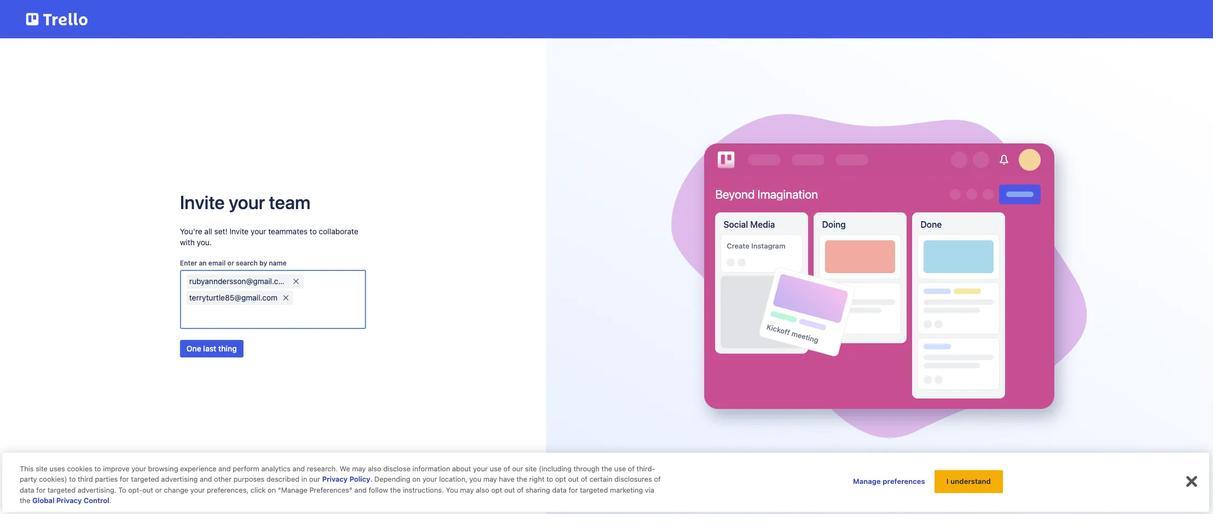 Task type: describe. For each thing, give the bounding box(es) containing it.
invite your team
[[180, 191, 311, 213]]

cookies
[[67, 464, 93, 473]]

social
[[724, 219, 749, 229]]

one last thing
[[187, 344, 237, 353]]

doing
[[823, 219, 846, 229]]

and up other
[[219, 464, 231, 473]]

party
[[20, 475, 37, 484]]

manage
[[854, 477, 881, 485]]

experience
[[180, 464, 217, 473]]

advertising
[[161, 475, 198, 484]]

to inside the . depending on your location, you may have the right to opt out of certain disclosures of data for targeted advertising. to opt-out or change your preferences, click on "manage preferences" and follow the instructions. you may also opt out of sharing data for targeted marketing via the
[[547, 475, 554, 484]]

the inside this site uses cookies to improve your browsing experience and perform analytics and research. we may also disclose information about your use of our site (including through the use of third- party cookies) to third parties for targeted advertising and other purposes described in our
[[602, 464, 613, 473]]

0 horizontal spatial on
[[268, 486, 276, 494]]

terryturtle85@gmail.com
[[189, 293, 278, 302]]

invite inside you're all set! invite your teammates to collaborate with you.
[[230, 226, 249, 236]]

described
[[267, 475, 300, 484]]

1 vertical spatial may
[[484, 475, 497, 484]]

done
[[921, 219, 943, 229]]

create
[[727, 241, 750, 250]]

disclose
[[384, 464, 411, 473]]

0 horizontal spatial .
[[109, 496, 111, 505]]

global privacy control link
[[32, 496, 109, 505]]

or inside the . depending on your location, you may have the right to opt out of certain disclosures of data for targeted advertising. to opt-out or change your preferences, click on "manage preferences" and follow the instructions. you may also opt out of sharing data for targeted marketing via the
[[155, 486, 162, 494]]

0 horizontal spatial targeted
[[47, 486, 76, 494]]

browsing
[[148, 464, 178, 473]]

. inside the . depending on your location, you may have the right to opt out of certain disclosures of data for targeted advertising. to opt-out or change your preferences, click on "manage preferences" and follow the instructions. you may also opt out of sharing data for targeted marketing via the
[[371, 475, 373, 484]]

create instagram
[[727, 241, 786, 250]]

privacy alert dialog
[[2, 453, 1210, 512]]

preferences"
[[310, 486, 353, 494]]

i
[[947, 477, 949, 485]]

(including
[[539, 464, 572, 473]]

and inside the . depending on your location, you may have the right to opt out of certain disclosures of data for targeted advertising. to opt-out or change your preferences, click on "manage preferences" and follow the instructions. you may also opt out of sharing data for targeted marketing via the
[[355, 486, 367, 494]]

preferences,
[[207, 486, 249, 494]]

this site uses cookies to improve your browsing experience and perform analytics and research. we may also disclose information about your use of our site (including through the use of third- party cookies) to third parties for targeted advertising and other purposes described in our
[[20, 464, 656, 484]]

the left right
[[517, 475, 528, 484]]

one last thing button
[[180, 340, 244, 357]]

understand
[[951, 477, 992, 485]]

2 site from the left
[[525, 464, 537, 473]]

kickoff meeting
[[766, 322, 820, 344]]

manage preferences
[[854, 477, 926, 485]]

control
[[84, 496, 109, 505]]

your down advertising
[[190, 486, 205, 494]]

purposes
[[234, 475, 265, 484]]

the down depending
[[390, 486, 401, 494]]

skip
[[506, 493, 522, 502]]

manage preferences button
[[854, 471, 926, 492]]

of up have at the bottom left of page
[[504, 464, 510, 473]]

research.
[[307, 464, 338, 473]]

perform
[[233, 464, 259, 473]]

sharing
[[526, 486, 550, 494]]

certain
[[590, 475, 613, 484]]

trello image
[[716, 149, 738, 171]]

improve
[[103, 464, 130, 473]]

privacy policy
[[322, 475, 371, 484]]

search
[[236, 259, 258, 267]]

global privacy control .
[[32, 496, 111, 505]]

click
[[251, 486, 266, 494]]

media
[[751, 219, 776, 229]]

and up in
[[293, 464, 305, 473]]

1 use from the left
[[490, 464, 502, 473]]

your down information on the left of page
[[423, 475, 437, 484]]

depending
[[375, 475, 411, 484]]

meeting
[[791, 329, 820, 344]]

via
[[645, 486, 655, 494]]

collaborate
[[319, 226, 359, 236]]

1 horizontal spatial privacy
[[322, 475, 348, 484]]

1 vertical spatial our
[[309, 475, 320, 484]]

instagram
[[752, 241, 786, 250]]

marketing
[[610, 486, 643, 494]]

to
[[118, 486, 126, 494]]

skip button
[[506, 492, 522, 503]]

you
[[446, 486, 458, 494]]

third-
[[637, 464, 656, 473]]

by
[[260, 259, 267, 267]]

1 horizontal spatial opt
[[555, 475, 566, 484]]

third
[[78, 475, 93, 484]]

team
[[269, 191, 311, 213]]

to up parties
[[95, 464, 101, 473]]

targeted inside this site uses cookies to improve your browsing experience and perform analytics and research. we may also disclose information about your use of our site (including through the use of third- party cookies) to third parties for targeted advertising and other purposes described in our
[[131, 475, 159, 484]]

of up via
[[654, 475, 661, 484]]

thing
[[218, 344, 237, 353]]

uses
[[50, 464, 65, 473]]

also inside this site uses cookies to improve your browsing experience and perform analytics and research. we may also disclose information about your use of our site (including through the use of third- party cookies) to third parties for targeted advertising and other purposes described in our
[[368, 464, 382, 473]]

about
[[452, 464, 471, 473]]

may inside this site uses cookies to improve your browsing experience and perform analytics and research. we may also disclose information about your use of our site (including through the use of third- party cookies) to third parties for targeted advertising and other purposes described in our
[[352, 464, 366, 473]]

back button
[[24, 490, 55, 503]]

0 horizontal spatial for
[[36, 486, 46, 494]]

of down through
[[581, 475, 588, 484]]

i understand button
[[935, 470, 1004, 493]]

privacy policy link
[[322, 475, 371, 484]]

1 vertical spatial opt
[[492, 486, 503, 494]]

all
[[204, 226, 212, 236]]



Task type: locate. For each thing, give the bounding box(es) containing it.
. up the follow
[[371, 475, 373, 484]]

and down 'policy' on the left bottom of the page
[[355, 486, 367, 494]]

1 horizontal spatial data
[[552, 486, 567, 494]]

the
[[602, 464, 613, 473], [517, 475, 528, 484], [390, 486, 401, 494], [20, 496, 30, 505]]

out down have at the bottom left of page
[[505, 486, 515, 494]]

enter an email or search by name
[[180, 259, 287, 267]]

out right to
[[142, 486, 153, 494]]

to right the teammates
[[310, 226, 317, 236]]

preferences
[[883, 477, 926, 485]]

out
[[568, 475, 579, 484], [142, 486, 153, 494], [505, 486, 515, 494]]

targeted
[[131, 475, 159, 484], [47, 486, 76, 494], [580, 486, 608, 494]]

may
[[352, 464, 366, 473], [484, 475, 497, 484], [460, 486, 474, 494]]

for
[[120, 475, 129, 484], [36, 486, 46, 494], [569, 486, 578, 494]]

your left the teammates
[[251, 226, 266, 236]]

0 horizontal spatial opt
[[492, 486, 503, 494]]

have
[[499, 475, 515, 484]]

cookies)
[[39, 475, 67, 484]]

advertising.
[[78, 486, 116, 494]]

0 horizontal spatial privacy
[[56, 496, 82, 505]]

2 horizontal spatial may
[[484, 475, 497, 484]]

this
[[20, 464, 34, 473]]

invite
[[180, 191, 225, 213], [230, 226, 249, 236]]

1 vertical spatial .
[[109, 496, 111, 505]]

on up instructions.
[[413, 475, 421, 484]]

1 horizontal spatial targeted
[[131, 475, 159, 484]]

site up right
[[525, 464, 537, 473]]

site right this
[[36, 464, 48, 473]]

1 site from the left
[[36, 464, 48, 473]]

social media
[[724, 219, 776, 229]]

information
[[413, 464, 450, 473]]

. down advertising.
[[109, 496, 111, 505]]

for up to
[[120, 475, 129, 484]]

email
[[209, 259, 226, 267]]

last
[[203, 344, 216, 353]]

2 horizontal spatial for
[[569, 486, 578, 494]]

beyond imagination
[[716, 187, 819, 201]]

your up you're all set! invite your teammates to collaborate with you.
[[229, 191, 265, 213]]

you
[[470, 475, 482, 484]]

an
[[199, 259, 207, 267]]

privacy
[[322, 475, 348, 484], [56, 496, 82, 505]]

trello image
[[24, 7, 90, 32]]

to left third
[[69, 475, 76, 484]]

0 horizontal spatial out
[[142, 486, 153, 494]]

0 horizontal spatial may
[[352, 464, 366, 473]]

0 vertical spatial may
[[352, 464, 366, 473]]

enter
[[180, 259, 197, 267]]

0 vertical spatial or
[[228, 259, 234, 267]]

0 vertical spatial invite
[[180, 191, 225, 213]]

2 horizontal spatial targeted
[[580, 486, 608, 494]]

your
[[229, 191, 265, 213], [251, 226, 266, 236], [132, 464, 146, 473], [473, 464, 488, 473], [423, 475, 437, 484], [190, 486, 205, 494]]

other
[[214, 475, 232, 484]]

1 horizontal spatial use
[[615, 464, 626, 473]]

to down (including
[[547, 475, 554, 484]]

our right in
[[309, 475, 320, 484]]

of up disclosures
[[628, 464, 635, 473]]

0 horizontal spatial invite
[[180, 191, 225, 213]]

1 vertical spatial on
[[268, 486, 276, 494]]

data down party
[[20, 486, 34, 494]]

parties
[[95, 475, 118, 484]]

1 horizontal spatial out
[[505, 486, 515, 494]]

to inside you're all set! invite your teammates to collaborate with you.
[[310, 226, 317, 236]]

1 horizontal spatial .
[[371, 475, 373, 484]]

data
[[20, 486, 34, 494], [552, 486, 567, 494]]

use up disclosures
[[615, 464, 626, 473]]

1 data from the left
[[20, 486, 34, 494]]

2 vertical spatial may
[[460, 486, 474, 494]]

teammates
[[268, 226, 308, 236]]

your up "opt-"
[[132, 464, 146, 473]]

imagination
[[758, 187, 819, 201]]

instructions.
[[403, 486, 444, 494]]

you're all set! invite your teammates to collaborate with you.
[[180, 226, 359, 247]]

1 vertical spatial also
[[476, 486, 490, 494]]

global
[[32, 496, 54, 505]]

through
[[574, 464, 600, 473]]

i understand
[[947, 477, 992, 485]]

0 horizontal spatial use
[[490, 464, 502, 473]]

or
[[228, 259, 234, 267], [155, 486, 162, 494]]

follow
[[369, 486, 388, 494]]

site
[[36, 464, 48, 473], [525, 464, 537, 473]]

back
[[37, 492, 55, 501]]

analytics
[[261, 464, 291, 473]]

privacy right back
[[56, 496, 82, 505]]

your inside you're all set! invite your teammates to collaborate with you.
[[251, 226, 266, 236]]

also up 'policy' on the left bottom of the page
[[368, 464, 382, 473]]

2 data from the left
[[552, 486, 567, 494]]

also
[[368, 464, 382, 473], [476, 486, 490, 494]]

1 vertical spatial or
[[155, 486, 162, 494]]

disclosures
[[615, 475, 652, 484]]

out down through
[[568, 475, 579, 484]]

0 vertical spatial on
[[413, 475, 421, 484]]

invite right set!
[[230, 226, 249, 236]]

2 use from the left
[[615, 464, 626, 473]]

use up have at the bottom left of page
[[490, 464, 502, 473]]

for inside this site uses cookies to improve your browsing experience and perform analytics and research. we may also disclose information about your use of our site (including through the use of third- party cookies) to third parties for targeted advertising and other purposes described in our
[[120, 475, 129, 484]]

and down the 'experience'
[[200, 475, 212, 484]]

0 horizontal spatial our
[[309, 475, 320, 484]]

1 horizontal spatial may
[[460, 486, 474, 494]]

1 horizontal spatial our
[[512, 464, 523, 473]]

also down you
[[476, 486, 490, 494]]

opt
[[555, 475, 566, 484], [492, 486, 503, 494]]

0 vertical spatial opt
[[555, 475, 566, 484]]

1 horizontal spatial on
[[413, 475, 421, 484]]

0 horizontal spatial site
[[36, 464, 48, 473]]

beyond
[[716, 187, 755, 201]]

1 horizontal spatial or
[[228, 259, 234, 267]]

.
[[371, 475, 373, 484], [109, 496, 111, 505]]

0 horizontal spatial or
[[155, 486, 162, 494]]

location,
[[439, 475, 468, 484]]

change
[[164, 486, 188, 494]]

also inside the . depending on your location, you may have the right to opt out of certain disclosures of data for targeted advertising. to opt-out or change your preferences, click on "manage preferences" and follow the instructions. you may also opt out of sharing data for targeted marketing via the
[[476, 486, 490, 494]]

0 horizontal spatial also
[[368, 464, 382, 473]]

. depending on your location, you may have the right to opt out of certain disclosures of data for targeted advertising. to opt-out or change your preferences, click on "manage preferences" and follow the instructions. you may also opt out of sharing data for targeted marketing via the
[[20, 475, 661, 505]]

to
[[310, 226, 317, 236], [95, 464, 101, 473], [69, 475, 76, 484], [547, 475, 554, 484]]

None text field
[[187, 306, 360, 326]]

your up you
[[473, 464, 488, 473]]

for down through
[[569, 486, 578, 494]]

opt down (including
[[555, 475, 566, 484]]

name
[[269, 259, 287, 267]]

0 vertical spatial privacy
[[322, 475, 348, 484]]

data right sharing
[[552, 486, 567, 494]]

we
[[340, 464, 350, 473]]

or right the email
[[228, 259, 234, 267]]

targeted down cookies)
[[47, 486, 76, 494]]

on right click
[[268, 486, 276, 494]]

you're
[[180, 226, 202, 236]]

1 horizontal spatial invite
[[230, 226, 249, 236]]

2 horizontal spatial out
[[568, 475, 579, 484]]

right
[[530, 475, 545, 484]]

privacy up the preferences"
[[322, 475, 348, 484]]

our up have at the bottom left of page
[[512, 464, 523, 473]]

the up the certain
[[602, 464, 613, 473]]

1 vertical spatial invite
[[230, 226, 249, 236]]

with
[[180, 237, 195, 247]]

may right you
[[484, 475, 497, 484]]

0 vertical spatial .
[[371, 475, 373, 484]]

for up global
[[36, 486, 46, 494]]

you.
[[197, 237, 212, 247]]

rubyanndersson@gmail.com
[[189, 276, 289, 286]]

opt down have at the bottom left of page
[[492, 486, 503, 494]]

may down you
[[460, 486, 474, 494]]

invite up all
[[180, 191, 225, 213]]

opt-
[[128, 486, 142, 494]]

1 horizontal spatial also
[[476, 486, 490, 494]]

0 vertical spatial also
[[368, 464, 382, 473]]

targeted down the certain
[[580, 486, 608, 494]]

0 vertical spatial our
[[512, 464, 523, 473]]

0 horizontal spatial data
[[20, 486, 34, 494]]

"manage
[[278, 486, 308, 494]]

1 vertical spatial privacy
[[56, 496, 82, 505]]

set!
[[214, 226, 228, 236]]

1 horizontal spatial site
[[525, 464, 537, 473]]

may up 'policy' on the left bottom of the page
[[352, 464, 366, 473]]

one
[[187, 344, 201, 353]]

the left global
[[20, 496, 30, 505]]

or left change
[[155, 486, 162, 494]]

in
[[302, 475, 307, 484]]

of left sharing
[[517, 486, 524, 494]]

targeted up "opt-"
[[131, 475, 159, 484]]

policy
[[350, 475, 371, 484]]

1 horizontal spatial for
[[120, 475, 129, 484]]



Task type: vqa. For each thing, say whether or not it's contained in the screenshot.
the Solutions
no



